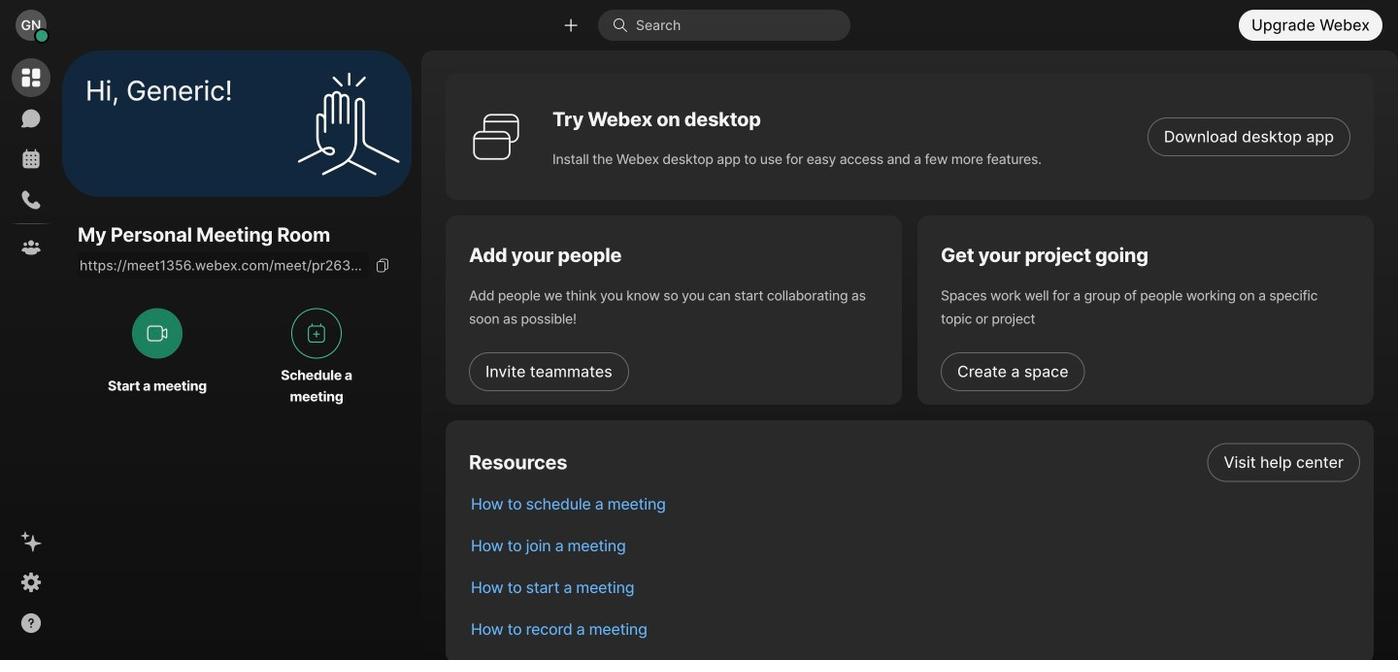 Task type: vqa. For each thing, say whether or not it's contained in the screenshot.
Tab List
no



Task type: describe. For each thing, give the bounding box(es) containing it.
5 list item from the top
[[455, 609, 1374, 651]]

3 list item from the top
[[455, 525, 1374, 567]]



Task type: locate. For each thing, give the bounding box(es) containing it.
1 list item from the top
[[455, 442, 1374, 484]]

None text field
[[78, 252, 369, 279]]

two hands high fiving image
[[290, 66, 407, 182]]

navigation
[[0, 50, 62, 660]]

2 list item from the top
[[455, 484, 1374, 525]]

list item
[[455, 442, 1374, 484], [455, 484, 1374, 525], [455, 525, 1374, 567], [455, 567, 1374, 609], [455, 609, 1374, 651]]

webex tab list
[[12, 58, 50, 267]]

4 list item from the top
[[455, 567, 1374, 609]]



